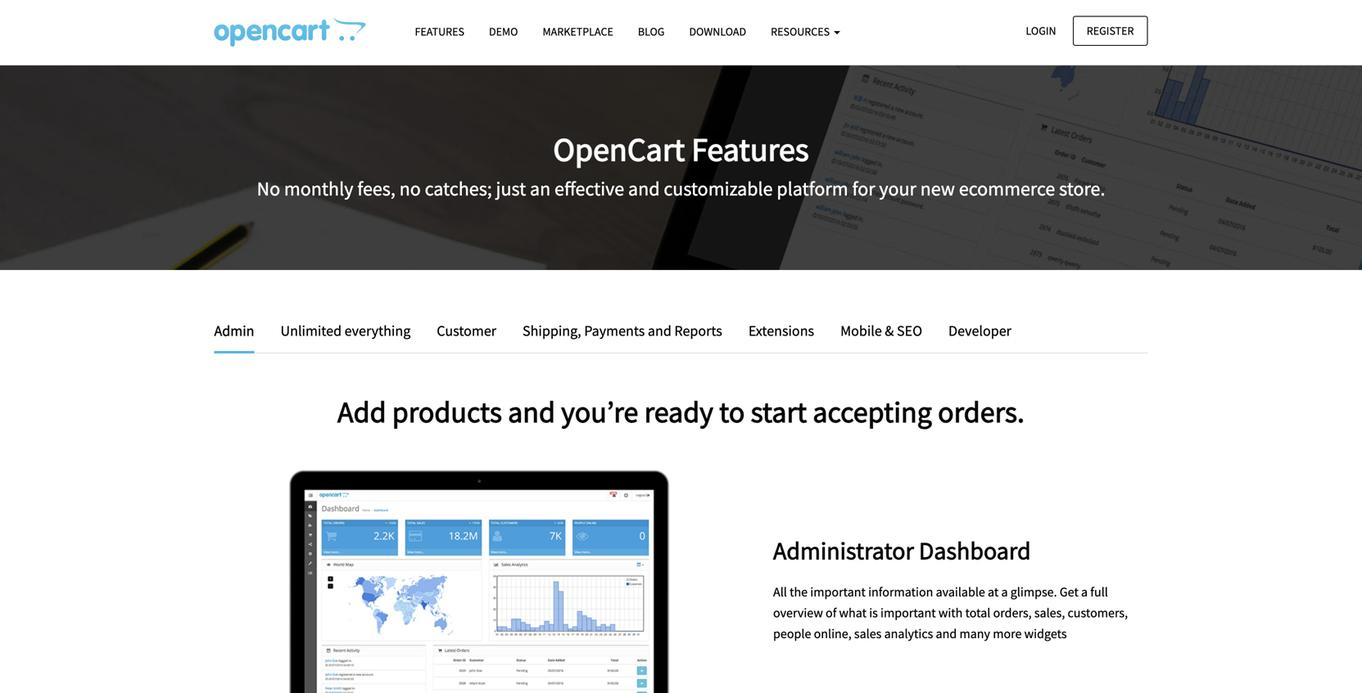 Task type: locate. For each thing, give the bounding box(es) containing it.
&
[[885, 322, 894, 340]]

many
[[960, 626, 990, 643]]

0 horizontal spatial a
[[1002, 585, 1008, 601]]

all
[[773, 585, 787, 601]]

download
[[689, 24, 746, 39]]

resources
[[771, 24, 832, 39]]

and left you're
[[508, 393, 555, 431]]

blog
[[638, 24, 665, 39]]

accepting
[[813, 393, 932, 431]]

and down with at the bottom of page
[[936, 626, 957, 643]]

a left full
[[1081, 585, 1088, 601]]

shipping, payments and reports
[[523, 322, 722, 340]]

widgets
[[1025, 626, 1067, 643]]

customer link
[[425, 320, 509, 343]]

glimpse.
[[1011, 585, 1057, 601]]

1 vertical spatial features
[[692, 129, 809, 170]]

and down opencart at the top
[[628, 177, 660, 201]]

new
[[921, 177, 955, 201]]

0 vertical spatial features
[[415, 24, 465, 39]]

mobile
[[841, 322, 882, 340]]

important up of
[[810, 585, 866, 601]]

and inside all the important information available at a glimpse. get a full overview of what is important with total orders, sales, customers, people online, sales analytics and many more widgets
[[936, 626, 957, 643]]

sales
[[854, 626, 882, 643]]

information
[[868, 585, 933, 601]]

store.
[[1059, 177, 1106, 201]]

ready
[[644, 393, 714, 431]]

a
[[1002, 585, 1008, 601], [1081, 585, 1088, 601]]

opencart
[[553, 129, 685, 170]]

register
[[1087, 23, 1134, 38]]

monthly
[[284, 177, 353, 201]]

developer link
[[936, 320, 1012, 343]]

start
[[751, 393, 807, 431]]

for
[[852, 177, 875, 201]]

1 a from the left
[[1002, 585, 1008, 601]]

reports
[[675, 322, 722, 340]]

download link
[[677, 17, 759, 46]]

and inside opencart features no monthly fees, no catches; just an effective and customizable platform for your new ecommerce store.
[[628, 177, 660, 201]]

seo
[[897, 322, 923, 340]]

orders.
[[938, 393, 1025, 431]]

everything
[[345, 322, 411, 340]]

unlimited
[[281, 322, 342, 340]]

products
[[392, 393, 502, 431]]

1 horizontal spatial important
[[881, 605, 936, 622]]

more
[[993, 626, 1022, 643]]

0 vertical spatial important
[[810, 585, 866, 601]]

overview
[[773, 605, 823, 622]]

important up analytics
[[881, 605, 936, 622]]

register link
[[1073, 16, 1148, 46]]

unlimited everything
[[281, 322, 411, 340]]

get
[[1060, 585, 1079, 601]]

dashboard
[[919, 536, 1031, 567]]

administrator dashboard
[[773, 536, 1031, 567]]

the
[[790, 585, 808, 601]]

admin
[[214, 322, 254, 340]]

login link
[[1012, 16, 1070, 46]]

of
[[826, 605, 837, 622]]

1 vertical spatial important
[[881, 605, 936, 622]]

is
[[869, 605, 878, 622]]

and
[[628, 177, 660, 201], [648, 322, 672, 340], [508, 393, 555, 431], [936, 626, 957, 643]]

people
[[773, 626, 811, 643]]

features
[[415, 24, 465, 39], [692, 129, 809, 170]]

features up customizable
[[692, 129, 809, 170]]

1 horizontal spatial a
[[1081, 585, 1088, 601]]

0 horizontal spatial important
[[810, 585, 866, 601]]

customer
[[437, 322, 496, 340]]

opencart - features image
[[214, 17, 366, 47]]

important
[[810, 585, 866, 601], [881, 605, 936, 622]]

a right the at
[[1002, 585, 1008, 601]]

add
[[338, 393, 386, 431]]

features left demo at the left top
[[415, 24, 465, 39]]

1 horizontal spatial features
[[692, 129, 809, 170]]

you're
[[561, 393, 639, 431]]

extensions link
[[736, 320, 827, 343]]



Task type: vqa. For each thing, say whether or not it's contained in the screenshot.
OpenCart - Open Source Shopping Cart Solution image
no



Task type: describe. For each thing, give the bounding box(es) containing it.
unlimited everything link
[[268, 320, 423, 343]]

opencart features no monthly fees, no catches; just an effective and customizable platform for your new ecommerce store.
[[257, 129, 1106, 201]]

no
[[399, 177, 421, 201]]

administrator
[[773, 536, 914, 567]]

administrator dashboard image
[[214, 471, 749, 694]]

payments
[[584, 322, 645, 340]]

mobile & seo link
[[828, 320, 935, 343]]

ecommerce
[[959, 177, 1055, 201]]

shipping, payments and reports link
[[510, 320, 735, 343]]

features inside opencart features no monthly fees, no catches; just an effective and customizable platform for your new ecommerce store.
[[692, 129, 809, 170]]

developer
[[949, 322, 1012, 340]]

what
[[839, 605, 867, 622]]

online,
[[814, 626, 852, 643]]

to
[[719, 393, 745, 431]]

total
[[966, 605, 991, 622]]

add products and you're ready to start accepting orders.
[[338, 393, 1025, 431]]

with
[[939, 605, 963, 622]]

shipping,
[[523, 322, 581, 340]]

demo link
[[477, 17, 530, 46]]

analytics
[[884, 626, 933, 643]]

2 a from the left
[[1081, 585, 1088, 601]]

extensions
[[749, 322, 814, 340]]

features link
[[403, 17, 477, 46]]

marketplace link
[[530, 17, 626, 46]]

just
[[496, 177, 526, 201]]

sales,
[[1035, 605, 1065, 622]]

platform
[[777, 177, 848, 201]]

orders,
[[993, 605, 1032, 622]]

marketplace
[[543, 24, 613, 39]]

your
[[879, 177, 917, 201]]

all the important information available at a glimpse. get a full overview of what is important with total orders, sales, customers, people online, sales analytics and many more widgets
[[773, 585, 1128, 643]]

blog link
[[626, 17, 677, 46]]

at
[[988, 585, 999, 601]]

admin link
[[214, 320, 267, 354]]

customers,
[[1068, 605, 1128, 622]]

customizable
[[664, 177, 773, 201]]

available
[[936, 585, 985, 601]]

no
[[257, 177, 280, 201]]

an
[[530, 177, 551, 201]]

mobile & seo
[[841, 322, 923, 340]]

full
[[1091, 585, 1108, 601]]

login
[[1026, 23, 1056, 38]]

0 horizontal spatial features
[[415, 24, 465, 39]]

demo
[[489, 24, 518, 39]]

and left "reports"
[[648, 322, 672, 340]]

effective
[[555, 177, 624, 201]]

catches;
[[425, 177, 492, 201]]

fees,
[[357, 177, 396, 201]]

resources link
[[759, 17, 853, 46]]



